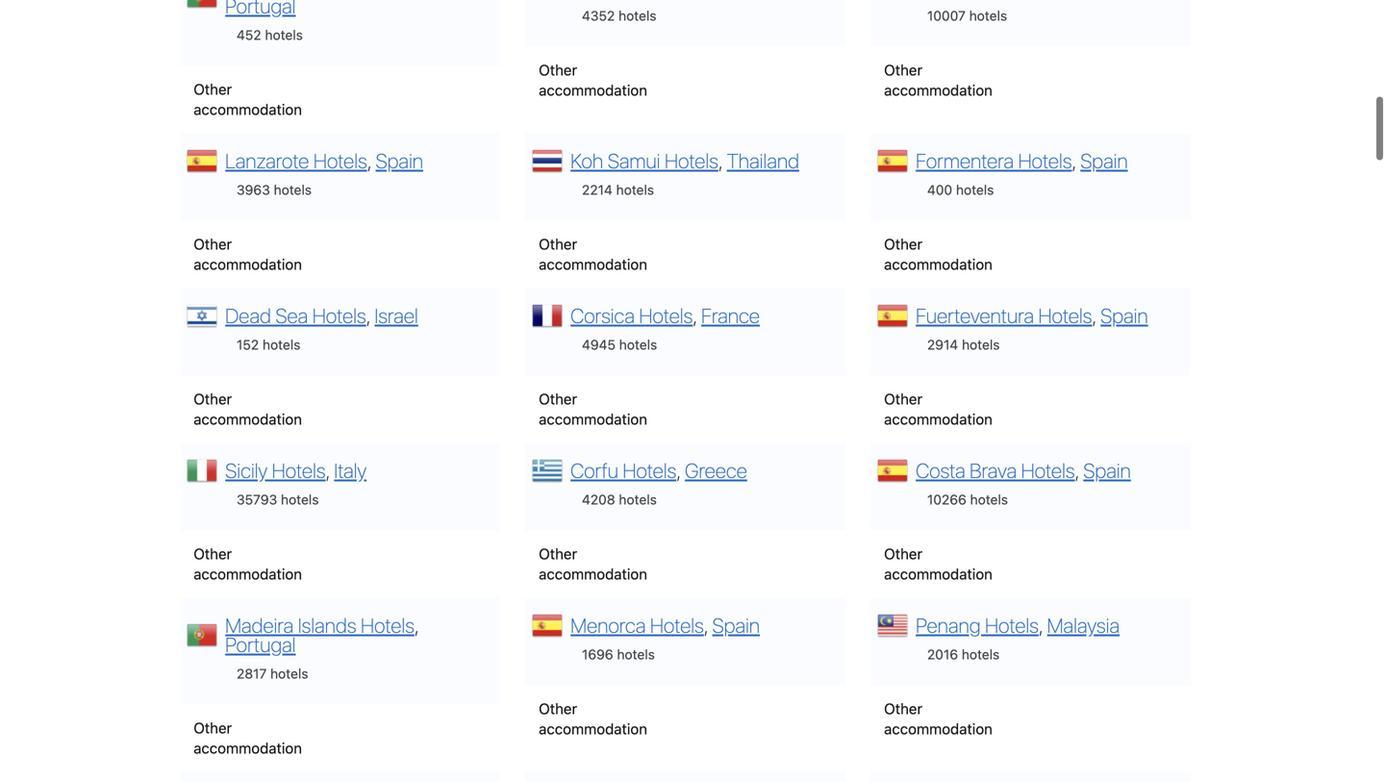 Task type: describe. For each thing, give the bounding box(es) containing it.
france link
[[702, 302, 760, 326]]

costa brava hotels , spain 10266 hotels
[[916, 457, 1131, 506]]

hotels inside menorca hotels , spain 1696 hotels
[[617, 645, 655, 661]]

corfu
[[571, 457, 619, 481]]

formentera
[[916, 147, 1014, 172]]

400
[[927, 181, 953, 197]]

hotels inside koh samui hotels , thailand 2214 hotels
[[616, 181, 654, 197]]

other accommodation for menorca hotels
[[539, 699, 647, 736]]

accommodation for penang hotels
[[884, 719, 993, 736]]

hotels right 452
[[265, 26, 303, 42]]

other accommodation for dead sea hotels
[[194, 389, 302, 427]]

10007
[[927, 7, 966, 22]]

other accommodation for sicily hotels
[[194, 544, 302, 581]]

2914
[[927, 336, 959, 351]]

formentera hotels , spain 400 hotels
[[916, 147, 1128, 197]]

spain link for costa brava hotels
[[1084, 457, 1131, 481]]

sicily hotels link
[[225, 457, 326, 481]]

4208
[[582, 490, 615, 506]]

other for fuerteventura hotels
[[884, 389, 923, 406]]

452
[[237, 26, 261, 42]]

hotels inside penang hotels , malaysia 2016 hotels
[[985, 612, 1039, 636]]

samui
[[608, 147, 660, 172]]

hotels inside madeira islands hotels , portugal 2817 hotels
[[361, 612, 415, 636]]

1696
[[582, 645, 613, 661]]

corfu hotels , greece 4208 hotels
[[571, 457, 747, 506]]

hotels inside dead sea hotels , israel 152 hotels
[[263, 336, 301, 351]]

452 hotels
[[237, 26, 303, 42]]

formentera hotels link
[[916, 147, 1072, 172]]

152
[[237, 336, 259, 351]]

hotels inside corfu hotels , greece 4208 hotels
[[623, 457, 677, 481]]

other accommodation for formentera hotels
[[884, 234, 993, 272]]

, inside costa brava hotels , spain 10266 hotels
[[1075, 457, 1079, 481]]

accommodation up koh
[[539, 80, 647, 97]]

lanzarote hotels , spain 3963 hotels
[[225, 147, 423, 197]]

lanzarote
[[225, 147, 309, 172]]

corsica
[[571, 302, 635, 326]]

accommodation for koh samui hotels
[[539, 254, 647, 272]]

, inside the fuerteventura hotels , spain 2914 hotels
[[1092, 302, 1097, 326]]

hotels inside menorca hotels , spain 1696 hotels
[[650, 612, 704, 636]]

fuerteventura hotels link
[[916, 302, 1092, 326]]

spain link for formentera hotels
[[1081, 147, 1128, 172]]

corsica hotels link
[[571, 302, 693, 326]]

malaysia link
[[1048, 612, 1120, 636]]

other for sicily hotels
[[194, 544, 232, 561]]

accommodation for dead sea hotels
[[194, 409, 302, 427]]

hotels inside the fuerteventura hotels , spain 2914 hotels
[[962, 336, 1000, 351]]

, inside dead sea hotels , israel 152 hotels
[[366, 302, 370, 326]]

4945
[[582, 336, 616, 351]]

, inside penang hotels , malaysia 2016 hotels
[[1039, 612, 1043, 636]]

madeira islands hotels , portugal 2817 hotels
[[225, 612, 419, 681]]

35793
[[237, 490, 277, 506]]

accommodation for madeira islands hotels
[[194, 738, 302, 756]]

2016
[[927, 645, 958, 661]]

other accommodation for madeira islands hotels
[[194, 718, 302, 756]]

corsica hotels , france 4945 hotels
[[571, 302, 760, 351]]

other accommodation for costa brava hotels
[[884, 544, 993, 581]]

france
[[702, 302, 760, 326]]

hotels inside costa brava hotels , spain 10266 hotels
[[970, 490, 1008, 506]]

other for menorca hotels
[[539, 699, 577, 716]]

other accommodation for fuerteventura hotels
[[884, 389, 993, 427]]

, inside corsica hotels , france 4945 hotels
[[693, 302, 697, 326]]

hotels right the 4352
[[619, 7, 657, 22]]

greece
[[685, 457, 747, 481]]

, inside corfu hotels , greece 4208 hotels
[[677, 457, 681, 481]]

koh samui hotels link
[[571, 147, 719, 172]]

koh samui hotels , thailand 2214 hotels
[[571, 147, 800, 197]]

sicily
[[225, 457, 268, 481]]

koh
[[571, 147, 603, 172]]

corfu hotels link
[[571, 457, 677, 481]]

other accommodation down the 4352
[[539, 60, 647, 97]]

other accommodation for corsica hotels
[[539, 389, 647, 427]]

spain for formentera hotels
[[1081, 147, 1128, 172]]

2817
[[237, 665, 267, 681]]

penang
[[916, 612, 981, 636]]

thailand
[[727, 147, 800, 172]]

italy
[[334, 457, 367, 481]]

other accommodation for corfu hotels
[[539, 544, 647, 581]]

other accommodation down 10007
[[884, 60, 993, 97]]

, inside menorca hotels , spain 1696 hotels
[[704, 612, 708, 636]]

4352 hotels
[[582, 7, 657, 22]]



Task type: vqa. For each thing, say whether or not it's contained in the screenshot.
Cancellation
no



Task type: locate. For each thing, give the bounding box(es) containing it.
, inside koh samui hotels , thailand 2214 hotels
[[719, 147, 723, 172]]

other accommodation down 400
[[884, 234, 993, 272]]

, inside 'lanzarote hotels , spain 3963 hotels'
[[367, 147, 371, 172]]

hotels right corsica
[[639, 302, 693, 326]]

spain inside formentera hotels , spain 400 hotels
[[1081, 147, 1128, 172]]

hotels inside madeira islands hotels , portugal 2817 hotels
[[270, 665, 308, 681]]

italy link
[[334, 457, 367, 481]]

other accommodation up the dead
[[194, 234, 302, 272]]

other accommodation up corfu
[[539, 389, 647, 427]]

,
[[367, 147, 371, 172], [719, 147, 723, 172], [1072, 147, 1076, 172], [366, 302, 370, 326], [693, 302, 697, 326], [1092, 302, 1097, 326], [326, 457, 330, 481], [677, 457, 681, 481], [1075, 457, 1079, 481], [415, 612, 419, 636], [704, 612, 708, 636], [1039, 612, 1043, 636]]

spain inside menorca hotels , spain 1696 hotels
[[713, 612, 760, 636]]

hotels right corfu
[[623, 457, 677, 481]]

spain
[[376, 147, 423, 172], [1081, 147, 1128, 172], [1101, 302, 1148, 326], [1084, 457, 1131, 481], [713, 612, 760, 636]]

accommodation up corfu
[[539, 409, 647, 427]]

other accommodation up the madeira
[[194, 544, 302, 581]]

brava
[[970, 457, 1017, 481]]

hotels
[[619, 7, 657, 22], [970, 7, 1007, 22], [265, 26, 303, 42], [274, 181, 312, 197], [616, 181, 654, 197], [956, 181, 994, 197], [263, 336, 301, 351], [619, 336, 657, 351], [962, 336, 1000, 351], [281, 490, 319, 506], [619, 490, 657, 506], [970, 490, 1008, 506], [617, 645, 655, 661], [962, 645, 1000, 661], [270, 665, 308, 681]]

other accommodation up corsica
[[539, 234, 647, 272]]

accommodation for formentera hotels
[[884, 254, 993, 272]]

hotels down the fuerteventura
[[962, 336, 1000, 351]]

2214
[[582, 181, 613, 197]]

hotels inside corsica hotels , france 4945 hotels
[[619, 336, 657, 351]]

hotels inside 'lanzarote hotels , spain 3963 hotels'
[[274, 181, 312, 197]]

hotels inside formentera hotels , spain 400 hotels
[[1019, 147, 1072, 172]]

hotels right islands at the bottom of the page
[[361, 612, 415, 636]]

israel link
[[375, 302, 418, 326]]

other accommodation down 1696
[[539, 699, 647, 736]]

hotels down menorca hotels link
[[617, 645, 655, 661]]

madeira
[[225, 612, 294, 636]]

accommodation down 10007
[[884, 80, 993, 97]]

hotels down lanzarote hotels link
[[274, 181, 312, 197]]

other for penang hotels
[[884, 699, 923, 716]]

hotels inside formentera hotels , spain 400 hotels
[[956, 181, 994, 197]]

other for koh samui hotels
[[539, 234, 577, 251]]

accommodation up corsica
[[539, 254, 647, 272]]

other accommodation up costa
[[884, 389, 993, 427]]

portugal
[[225, 631, 296, 656]]

hotels down brava
[[970, 490, 1008, 506]]

accommodation up penang
[[884, 564, 993, 581]]

other for formentera hotels
[[884, 234, 923, 251]]

spain for fuerteventura hotels
[[1101, 302, 1148, 326]]

hotels right formentera
[[1019, 147, 1072, 172]]

other for lanzarote hotels
[[194, 234, 232, 251]]

menorca hotels , spain 1696 hotels
[[571, 612, 760, 661]]

menorca hotels link
[[571, 612, 704, 636]]

accommodation
[[539, 80, 647, 97], [884, 80, 993, 97], [194, 99, 302, 117], [194, 254, 302, 272], [539, 254, 647, 272], [884, 254, 993, 272], [194, 409, 302, 427], [539, 409, 647, 427], [884, 409, 993, 427], [194, 564, 302, 581], [539, 564, 647, 581], [884, 564, 993, 581], [539, 719, 647, 736], [884, 719, 993, 736], [194, 738, 302, 756]]

other for corfu hotels
[[539, 544, 577, 561]]

sea
[[276, 302, 308, 326]]

penang hotels , malaysia 2016 hotels
[[916, 612, 1120, 661]]

hotels down the penang hotels link
[[962, 645, 1000, 661]]

portugal link
[[225, 631, 296, 656]]

, inside sicily hotels , italy 35793 hotels
[[326, 457, 330, 481]]

spain for lanzarote hotels
[[376, 147, 423, 172]]

fuerteventura
[[916, 302, 1034, 326]]

accommodation for sicily hotels
[[194, 564, 302, 581]]

other for dead sea hotels
[[194, 389, 232, 406]]

hotels inside koh samui hotels , thailand 2214 hotels
[[665, 147, 719, 172]]

other accommodation up penang
[[884, 544, 993, 581]]

spain link
[[376, 147, 423, 172], [1081, 147, 1128, 172], [1101, 302, 1148, 326], [1084, 457, 1131, 481], [713, 612, 760, 636]]

other accommodation for koh samui hotels
[[539, 234, 647, 272]]

accommodation up the madeira
[[194, 564, 302, 581]]

hotels inside sicily hotels , italy 35793 hotels
[[272, 457, 326, 481]]

accommodation up "lanzarote" at top
[[194, 99, 302, 117]]

hotels inside costa brava hotels , spain 10266 hotels
[[1022, 457, 1075, 481]]

other for corsica hotels
[[539, 389, 577, 406]]

hotels inside penang hotels , malaysia 2016 hotels
[[962, 645, 1000, 661]]

hotels right 10007
[[970, 7, 1007, 22]]

costa brava hotels link
[[916, 457, 1075, 481]]

accommodation for corfu hotels
[[539, 564, 647, 581]]

spain inside costa brava hotels , spain 10266 hotels
[[1084, 457, 1131, 481]]

hotels down corsica hotels link
[[619, 336, 657, 351]]

hotels right samui
[[665, 147, 719, 172]]

other accommodation for penang hotels
[[884, 699, 993, 736]]

madeira islands hotels link
[[225, 612, 415, 636]]

accommodation for costa brava hotels
[[884, 564, 993, 581]]

dead
[[225, 302, 271, 326]]

3963
[[237, 181, 270, 197]]

hotels inside sicily hotels , italy 35793 hotels
[[281, 490, 319, 506]]

other for costa brava hotels
[[884, 544, 923, 561]]

accommodation up the dead
[[194, 254, 302, 272]]

dead sea hotels , israel 152 hotels
[[225, 302, 418, 351]]

penang hotels link
[[916, 612, 1039, 636]]

hotels inside corfu hotels , greece 4208 hotels
[[619, 490, 657, 506]]

accommodation up costa
[[884, 409, 993, 427]]

accommodation for menorca hotels
[[539, 719, 647, 736]]

accommodation down 2016
[[884, 719, 993, 736]]

accommodation up the fuerteventura
[[884, 254, 993, 272]]

hotels down sicily hotels link
[[281, 490, 319, 506]]

other accommodation down 452
[[194, 79, 302, 117]]

hotels
[[314, 147, 367, 172], [665, 147, 719, 172], [1019, 147, 1072, 172], [313, 302, 366, 326], [639, 302, 693, 326], [1039, 302, 1092, 326], [272, 457, 326, 481], [623, 457, 677, 481], [1022, 457, 1075, 481], [361, 612, 415, 636], [650, 612, 704, 636], [985, 612, 1039, 636]]

malaysia
[[1048, 612, 1120, 636]]

other for madeira islands hotels
[[194, 718, 232, 735]]

hotels down sea
[[263, 336, 301, 351]]

hotels down corfu hotels link
[[619, 490, 657, 506]]

sicily hotels , italy 35793 hotels
[[225, 457, 367, 506]]

israel
[[375, 302, 418, 326]]

other
[[539, 60, 577, 77], [884, 60, 923, 77], [194, 79, 232, 96], [194, 234, 232, 251], [539, 234, 577, 251], [884, 234, 923, 251], [194, 389, 232, 406], [539, 389, 577, 406], [884, 389, 923, 406], [194, 544, 232, 561], [539, 544, 577, 561], [884, 544, 923, 561], [539, 699, 577, 716], [884, 699, 923, 716], [194, 718, 232, 735]]

10266
[[927, 490, 967, 506]]

, inside madeira islands hotels , portugal 2817 hotels
[[415, 612, 419, 636]]

, inside formentera hotels , spain 400 hotels
[[1072, 147, 1076, 172]]

other accommodation down 2817
[[194, 718, 302, 756]]

menorca
[[571, 612, 646, 636]]

fuerteventura hotels , spain 2914 hotels
[[916, 302, 1148, 351]]

spain link for fuerteventura hotels
[[1101, 302, 1148, 326]]

hotels right "lanzarote" at top
[[314, 147, 367, 172]]

hotels inside dead sea hotels , israel 152 hotels
[[313, 302, 366, 326]]

hotels inside corsica hotels , france 4945 hotels
[[639, 302, 693, 326]]

accommodation for fuerteventura hotels
[[884, 409, 993, 427]]

other accommodation
[[539, 60, 647, 97], [884, 60, 993, 97], [194, 79, 302, 117], [194, 234, 302, 272], [539, 234, 647, 272], [884, 234, 993, 272], [194, 389, 302, 427], [539, 389, 647, 427], [884, 389, 993, 427], [194, 544, 302, 581], [539, 544, 647, 581], [884, 544, 993, 581], [539, 699, 647, 736], [884, 699, 993, 736], [194, 718, 302, 756]]

accommodation for corsica hotels
[[539, 409, 647, 427]]

costa
[[916, 457, 966, 481]]

10007 hotels
[[927, 7, 1007, 22]]

accommodation for lanzarote hotels
[[194, 254, 302, 272]]

other accommodation up the 'sicily'
[[194, 389, 302, 427]]

lanzarote hotels link
[[225, 147, 367, 172]]

accommodation up menorca
[[539, 564, 647, 581]]

hotels right 2817
[[270, 665, 308, 681]]

hotels right the fuerteventura
[[1039, 302, 1092, 326]]

accommodation up the 'sicily'
[[194, 409, 302, 427]]

hotels right menorca
[[650, 612, 704, 636]]

greece link
[[685, 457, 747, 481]]

dead sea hotels link
[[225, 302, 366, 326]]

spain inside the fuerteventura hotels , spain 2914 hotels
[[1101, 302, 1148, 326]]

4352
[[582, 7, 615, 22]]

hotels inside the fuerteventura hotels , spain 2914 hotels
[[1039, 302, 1092, 326]]

islands
[[298, 612, 356, 636]]

thailand link
[[727, 147, 800, 172]]

other accommodation up menorca
[[539, 544, 647, 581]]

hotels down samui
[[616, 181, 654, 197]]

hotels up 35793
[[272, 457, 326, 481]]

hotels right penang
[[985, 612, 1039, 636]]

hotels inside 'lanzarote hotels , spain 3963 hotels'
[[314, 147, 367, 172]]

spain link for menorca hotels
[[713, 612, 760, 636]]

other accommodation for lanzarote hotels
[[194, 234, 302, 272]]

accommodation down 1696
[[539, 719, 647, 736]]

accommodation down 2817
[[194, 738, 302, 756]]

hotels right sea
[[313, 302, 366, 326]]

spain link for lanzarote hotels
[[376, 147, 423, 172]]

hotels down formentera
[[956, 181, 994, 197]]

hotels right brava
[[1022, 457, 1075, 481]]

spain inside 'lanzarote hotels , spain 3963 hotels'
[[376, 147, 423, 172]]

spain for menorca hotels
[[713, 612, 760, 636]]

other accommodation down 2016
[[884, 699, 993, 736]]



